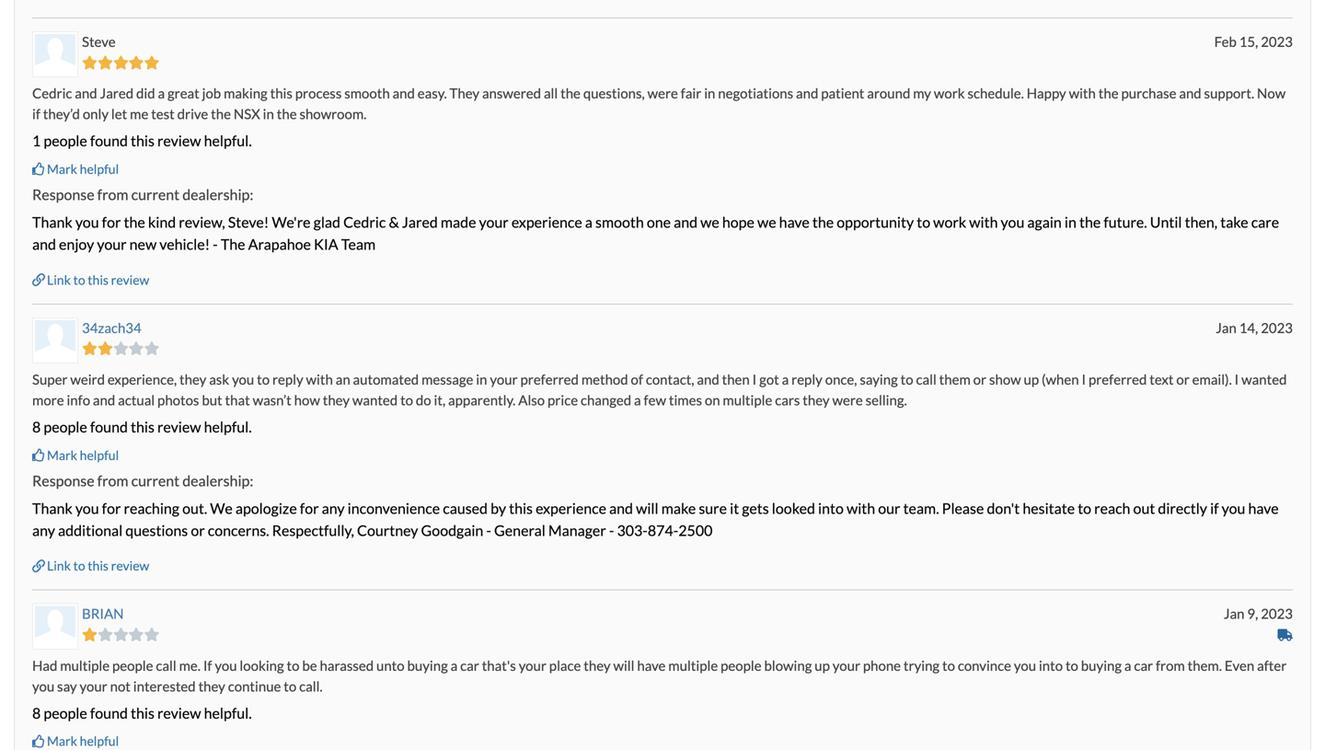 Task type: vqa. For each thing, say whether or not it's contained in the screenshot.
the middle Request Info
no



Task type: describe. For each thing, give the bounding box(es) containing it.
a left that's
[[451, 657, 458, 674]]

caused
[[443, 499, 488, 517]]

multiple inside super weird experience, they ask you to reply with an automated message in your preferred method of contact, and then i got a reply once, saying to call them or show up (when i preferred text or email). i wanted more info and actual photos but that wasn't how they wanted to do it, apparently. also price changed a few times on multiple cars they were selling.
[[723, 392, 772, 408]]

into inside had multiple people call me. if you looking to be   harassed unto buying a car that's your place they   will have multiple people blowing up your phone   trying to convince you into to buying a car from   them. even after you say your not interested they   continue to call.
[[1039, 657, 1063, 674]]

brian link
[[82, 605, 124, 622]]

super weird experience, they ask you to reply with an automated message in your preferred method of contact, and then i got a reply once, saying to call them or show up (when i preferred text or email). i wanted more info and actual photos but that wasn't how they wanted to do it, apparently. also price changed a few times on multiple cars they were selling.
[[32, 371, 1287, 408]]

1 horizontal spatial wanted
[[1242, 371, 1287, 387]]

they up photos
[[179, 371, 206, 387]]

opportunity
[[837, 213, 914, 231]]

steve image
[[35, 34, 75, 75]]

jared inside thank you for the kind review, steve! we're glad cedric & jared made your experience a smooth one and we hope we have the opportunity to work with you again in the future. until then, take care and enjoy your new vehicle! - the arapahoe kia team
[[402, 213, 438, 231]]

method
[[581, 371, 628, 387]]

smooth inside thank you for the kind review, steve! we're glad cedric & jared made your experience a smooth one and we hope we have the opportunity to work with you again in the future. until then, take care and enjoy your new vehicle! - the arapahoe kia team
[[595, 213, 644, 231]]

1 we from the left
[[700, 213, 719, 231]]

weird
[[70, 371, 105, 387]]

my
[[913, 85, 931, 101]]

an
[[336, 371, 350, 387]]

say
[[57, 678, 77, 694]]

thank for thank you for reaching out. we apologize for any inconvenience caused by this experience and will make sure it gets looked into with our team. please don't hesitate to reach out directly if you have any additional questions or concerns. respectfully, courtney goodgain - general manager - 303-874-2500
[[32, 499, 72, 517]]

you inside super weird experience, they ask you to reply with an automated message in your preferred method of contact, and then i got a reply once, saying to call them or show up (when i preferred text or email). i wanted more info and actual photos but that wasn't how they wanted to do it, apparently. also price changed a few times on multiple cars they were selling.
[[232, 371, 254, 387]]

out
[[1133, 499, 1155, 517]]

had
[[32, 657, 57, 674]]

2 horizontal spatial or
[[1177, 371, 1190, 387]]

0 horizontal spatial multiple
[[60, 657, 110, 674]]

we
[[210, 499, 233, 517]]

3 i from the left
[[1235, 371, 1239, 387]]

let
[[111, 105, 127, 122]]

will inside had multiple people call me. if you looking to be   harassed unto buying a car that's your place they   will have multiple people blowing up your phone   trying to convince you into to buying a car from   them. even after you say your not interested they   continue to call.
[[613, 657, 635, 674]]

great
[[167, 85, 199, 101]]

even
[[1225, 657, 1255, 674]]

to right "convince"
[[1066, 657, 1079, 674]]

review for did
[[157, 132, 201, 150]]

answered
[[482, 85, 541, 101]]

will inside thank you for reaching out. we apologize for any inconvenience caused by this experience and will make sure it gets looked into with our team. please don't hesitate to reach out directly if you have any additional questions or concerns. respectfully, courtney goodgain - general manager - 303-874-2500
[[636, 499, 659, 517]]

you up enjoy
[[75, 213, 99, 231]]

cars
[[775, 392, 800, 408]]

team.
[[903, 499, 939, 517]]

people for weird
[[44, 418, 87, 436]]

response from current dealership: for reaching
[[32, 472, 253, 489]]

you left again
[[1001, 213, 1025, 231]]

steve!
[[228, 213, 269, 231]]

review,
[[179, 213, 225, 231]]

thank for thank you for the kind review, steve! we're glad cedric & jared made your experience a smooth one and we hope we have the opportunity to work with you again in the future. until then, take care and enjoy your new vehicle! - the arapahoe kia team
[[32, 213, 72, 231]]

job
[[202, 85, 221, 101]]

support.
[[1204, 85, 1255, 101]]

test
[[151, 105, 175, 122]]

kind
[[148, 213, 176, 231]]

ask
[[209, 371, 229, 387]]

contact,
[[646, 371, 694, 387]]

to left do
[[400, 392, 413, 408]]

truck image
[[1278, 629, 1293, 641]]

steve
[[82, 33, 116, 50]]

this down me
[[131, 132, 155, 150]]

and left the patient
[[796, 85, 819, 101]]

made
[[441, 213, 476, 231]]

your left phone
[[833, 657, 861, 674]]

courtney
[[357, 521, 418, 539]]

1 horizontal spatial any
[[322, 499, 345, 517]]

you right "convince"
[[1014, 657, 1036, 674]]

they down if
[[198, 678, 225, 694]]

1 horizontal spatial multiple
[[668, 657, 718, 674]]

in inside super weird experience, they ask you to reply with an automated message in your preferred method of contact, and then i got a reply once, saying to call them or show up (when i preferred text or email). i wanted more info and actual photos but that wasn't how they wanted to do it, apparently. also price changed a few times on multiple cars they were selling.
[[476, 371, 487, 387]]

also
[[518, 392, 545, 408]]

it,
[[434, 392, 446, 408]]

now
[[1257, 85, 1286, 101]]

the right all
[[561, 85, 581, 101]]

with inside super weird experience, they ask you to reply with an automated message in your preferred method of contact, and then i got a reply once, saying to call them or show up (when i preferred text or email). i wanted more info and actual photos but that wasn't how they wanted to do it, apparently. also price changed a few times on multiple cars they were selling.
[[306, 371, 333, 387]]

phone
[[863, 657, 901, 674]]

your left new at the left top of the page
[[97, 235, 127, 253]]

new
[[129, 235, 157, 253]]

3 mark helpful from the top
[[47, 733, 119, 749]]

arapahoe
[[248, 235, 311, 253]]

34zach34
[[82, 319, 141, 336]]

1 horizontal spatial -
[[486, 521, 491, 539]]

and left enjoy
[[32, 235, 56, 253]]

saying
[[860, 371, 898, 387]]

mark helpful for reaching
[[47, 447, 119, 463]]

with inside "cedric and jared did a great job making this process smooth and easy. they answered all the questions, were fair in negotiations and patient around my work schedule. happy with the purchase and support. now if they'd only let me test drive the nsx in the showroom."
[[1069, 85, 1096, 101]]

8 people found this review helpful. for actual
[[32, 418, 252, 436]]

1 horizontal spatial or
[[973, 371, 987, 387]]

874-
[[648, 521, 679, 539]]

mark for thank you for reaching out. we apologize for any inconvenience caused by this experience and will make sure it gets looked into with our team. please don't hesitate to reach out directly if you have any additional questions or concerns. respectfully, courtney goodgain - general manager - 303-874-2500
[[47, 447, 77, 463]]

up inside had multiple people call me. if you looking to be   harassed unto buying a car that's your place they   will have multiple people blowing up your phone   trying to convince you into to buying a car from   them. even after you say your not interested they   continue to call.
[[815, 657, 830, 674]]

8 for super weird experience, they ask you to reply with an automated message in your preferred method of contact, and then i got a reply once, saying to call them or show up (when i preferred text or email). i wanted more info and actual photos but that wasn't how they wanted to do it, apparently. also price changed a few times on multiple cars they were selling.
[[32, 418, 41, 436]]

1 car from the left
[[460, 657, 479, 674]]

this inside "cedric and jared did a great job making this process smooth and easy. they answered all the questions, were fair in negotiations and patient around my work schedule. happy with the purchase and support. now if they'd only let me test drive the nsx in the showroom."
[[270, 85, 293, 101]]

apologize
[[235, 499, 297, 517]]

in inside thank you for the kind review, steve! we're glad cedric & jared made your experience a smooth one and we hope we have the opportunity to work with you again in the future. until then, take care and enjoy your new vehicle! - the arapahoe kia team
[[1065, 213, 1077, 231]]

experience inside thank you for the kind review, steve! we're glad cedric & jared made your experience a smooth one and we hope we have the opportunity to work with you again in the future. until then, take care and enjoy your new vehicle! - the arapahoe kia team
[[512, 213, 582, 231]]

take
[[1221, 213, 1249, 231]]

jared inside "cedric and jared did a great job making this process smooth and easy. they answered all the questions, were fair in negotiations and patient around my work schedule. happy with the purchase and support. now if they'd only let me test drive the nsx in the showroom."
[[100, 85, 134, 101]]

the up new at the left top of the page
[[124, 213, 145, 231]]

people up not
[[112, 657, 153, 674]]

link to this review for questions
[[47, 558, 149, 574]]

one
[[647, 213, 671, 231]]

3 2023 from the top
[[1261, 605, 1293, 622]]

and inside thank you for reaching out. we apologize for any inconvenience caused by this experience and will make sure it gets looked into with our team. please don't hesitate to reach out directly if you have any additional questions or concerns. respectfully, courtney goodgain - general manager - 303-874-2500
[[609, 499, 633, 517]]

to left be
[[287, 657, 300, 674]]

with inside thank you for the kind review, steve! we're glad cedric & jared made your experience a smooth one and we hope we have the opportunity to work with you again in the future. until then, take care and enjoy your new vehicle! - the arapahoe kia team
[[969, 213, 998, 231]]

by
[[491, 499, 506, 517]]

on
[[705, 392, 720, 408]]

work for to
[[933, 213, 967, 231]]

helpful. for we
[[204, 418, 252, 436]]

feb 15, 2023
[[1215, 33, 1293, 50]]

and left support.
[[1179, 85, 1202, 101]]

1 vertical spatial any
[[32, 521, 55, 539]]

8 for had multiple people call me. if you looking to be   harassed unto buying a car that's your place they   will have multiple people blowing up your phone   trying to convince you into to buying a car from   them. even after you say your not interested they   continue to call.
[[32, 704, 41, 722]]

and left 'easy.'
[[393, 85, 415, 101]]

in right fair
[[704, 85, 715, 101]]

- inside thank you for the kind review, steve! we're glad cedric & jared made your experience a smooth one and we hope we have the opportunity to work with you again in the future. until then, take care and enjoy your new vehicle! - the arapahoe kia team
[[213, 235, 218, 253]]

looking
[[240, 657, 284, 674]]

14,
[[1239, 319, 1258, 336]]

got
[[759, 371, 779, 387]]

enjoy
[[59, 235, 94, 253]]

out.
[[182, 499, 207, 517]]

looked
[[772, 499, 815, 517]]

2 buying from the left
[[1081, 657, 1122, 674]]

thank you for the kind review, steve! we're glad cedric & jared made your experience a smooth one and we hope we have the opportunity to work with you again in the future. until then, take care and enjoy your new vehicle! - the arapahoe kia team
[[32, 213, 1279, 253]]

blowing
[[764, 657, 812, 674]]

times
[[669, 392, 702, 408]]

this down actual
[[131, 418, 155, 436]]

call inside super weird experience, they ask you to reply with an automated message in your preferred method of contact, and then i got a reply once, saying to call them or show up (when i preferred text or email). i wanted more info and actual photos but that wasn't how they wanted to do it, apparently. also price changed a few times on multiple cars they were selling.
[[916, 371, 937, 387]]

me.
[[179, 657, 201, 674]]

and right info
[[93, 392, 115, 408]]

to inside thank you for the kind review, steve! we're glad cedric & jared made your experience a smooth one and we hope we have the opportunity to work with you again in the future. until then, take care and enjoy your new vehicle! - the arapahoe kia team
[[917, 213, 931, 231]]

don't
[[987, 499, 1020, 517]]

to down enjoy
[[73, 272, 85, 287]]

34zach34 image
[[35, 320, 75, 361]]

or inside thank you for reaching out. we apologize for any inconvenience caused by this experience and will make sure it gets looked into with our team. please don't hesitate to reach out directly if you have any additional questions or concerns. respectfully, courtney goodgain - general manager - 303-874-2500
[[191, 521, 205, 539]]

the left purchase
[[1099, 85, 1119, 101]]

and up on
[[697, 371, 719, 387]]

your right say
[[80, 678, 107, 694]]

to left call.
[[284, 678, 297, 694]]

found for the
[[90, 132, 128, 150]]

2 i from the left
[[1082, 371, 1086, 387]]

to up "wasn't"
[[257, 371, 270, 387]]

they
[[450, 85, 480, 101]]

them
[[939, 371, 971, 387]]

3 helpful from the top
[[80, 733, 119, 749]]

3 helpful. from the top
[[204, 704, 252, 722]]

the left "opportunity"
[[813, 213, 834, 231]]

the left future.
[[1080, 213, 1101, 231]]

they right cars
[[803, 392, 830, 408]]

link image
[[32, 560, 45, 572]]

email).
[[1192, 371, 1232, 387]]

jan 14, 2023
[[1216, 319, 1293, 336]]

your left 'place'
[[519, 657, 547, 674]]

until
[[1150, 213, 1182, 231]]

me
[[130, 105, 148, 122]]

this down interested
[[131, 704, 155, 722]]

were inside "cedric and jared did a great job making this process smooth and easy. they answered all the questions, were fair in negotiations and patient around my work schedule. happy with the purchase and support. now if they'd only let me test drive the nsx in the showroom."
[[648, 85, 678, 101]]

hesitate
[[1023, 499, 1075, 517]]

you right directly
[[1222, 499, 1246, 517]]

response for thank you for the kind review, steve! we're glad cedric & jared made your experience a smooth one and we hope we have the opportunity to work with you again in the future. until then, take care and enjoy your new vehicle! - the arapahoe kia team
[[32, 185, 94, 203]]

review down questions
[[111, 558, 149, 574]]

8 people found this review helpful. for not
[[32, 704, 252, 722]]

you down had
[[32, 678, 54, 694]]

they right 'place'
[[584, 657, 611, 674]]

changed
[[581, 392, 631, 408]]

to right saying
[[901, 371, 914, 387]]

drive
[[177, 105, 208, 122]]

mark for thank you for the kind review, steve! we're glad cedric & jared made your experience a smooth one and we hope we have the opportunity to work with you again in the future. until then, take care and enjoy your new vehicle! - the arapahoe kia team
[[47, 161, 77, 177]]

photos
[[157, 392, 199, 408]]

with inside thank you for reaching out. we apologize for any inconvenience caused by this experience and will make sure it gets looked into with our team. please don't hesitate to reach out directly if you have any additional questions or concerns. respectfully, courtney goodgain - general manager - 303-874-2500
[[847, 499, 875, 517]]

schedule.
[[968, 85, 1024, 101]]

thumbs up image for 1
[[32, 163, 45, 176]]

trying
[[904, 657, 940, 674]]

our
[[878, 499, 901, 517]]

people left blowing
[[721, 657, 762, 674]]

jan 9, 2023
[[1224, 605, 1293, 622]]

a left few
[[634, 392, 641, 408]]

and right one
[[674, 213, 698, 231]]

link for thank you for the kind review, steve! we're glad cedric & jared made your experience a smooth one and we hope we have the opportunity to work with you again in the future. until then, take care and enjoy your new vehicle! - the arapahoe kia team
[[47, 272, 71, 287]]

easy.
[[418, 85, 447, 101]]

link image
[[32, 273, 45, 286]]

a inside "cedric and jared did a great job making this process smooth and easy. they answered all the questions, were fair in negotiations and patient around my work schedule. happy with the purchase and support. now if they'd only let me test drive the nsx in the showroom."
[[158, 85, 165, 101]]

smooth inside "cedric and jared did a great job making this process smooth and easy. they answered all the questions, were fair in negotiations and patient around my work schedule. happy with the purchase and support. now if they'd only let me test drive the nsx in the showroom."
[[344, 85, 390, 101]]

do
[[416, 392, 431, 408]]

actual
[[118, 392, 155, 408]]

found for reaching
[[90, 418, 128, 436]]



Task type: locate. For each thing, give the bounding box(es) containing it.
any up respectfully,
[[322, 499, 345, 517]]

review for they
[[157, 418, 201, 436]]

dealership: for we
[[182, 472, 253, 489]]

this right making
[[270, 85, 293, 101]]

2 thank from the top
[[32, 499, 72, 517]]

1 vertical spatial jan
[[1224, 605, 1245, 622]]

work right "opportunity"
[[933, 213, 967, 231]]

1 response from current dealership: from the top
[[32, 185, 253, 203]]

will
[[636, 499, 659, 517], [613, 657, 635, 674]]

cedric inside "cedric and jared did a great job making this process smooth and easy. they answered all the questions, were fair in negotiations and patient around my work schedule. happy with the purchase and support. now if they'd only let me test drive the nsx in the showroom."
[[32, 85, 72, 101]]

this down additional
[[88, 558, 109, 574]]

for up respectfully,
[[300, 499, 319, 517]]

0 vertical spatial response
[[32, 185, 94, 203]]

1 vertical spatial response
[[32, 472, 94, 489]]

1 vertical spatial mark helpful button
[[32, 446, 119, 464]]

0 horizontal spatial wanted
[[352, 392, 398, 408]]

2023 up truck image
[[1261, 605, 1293, 622]]

1 mark helpful button from the top
[[32, 160, 119, 178]]

0 vertical spatial 2023
[[1261, 33, 1293, 50]]

0 vertical spatial mark helpful button
[[32, 160, 119, 178]]

with right happy
[[1069, 85, 1096, 101]]

0 horizontal spatial -
[[213, 235, 218, 253]]

with left an
[[306, 371, 333, 387]]

cedric and jared did a great job making this process smooth and easy. they answered all the questions, were fair in negotiations and patient around my work schedule. happy with the purchase and support. now if they'd only let me test drive the nsx in the showroom.
[[32, 85, 1286, 122]]

a inside thank you for the kind review, steve! we're glad cedric & jared made your experience a smooth one and we hope we have the opportunity to work with you again in the future. until then, take care and enjoy your new vehicle! - the arapahoe kia team
[[585, 213, 593, 231]]

1 dealership: from the top
[[182, 185, 253, 203]]

0 vertical spatial 8
[[32, 418, 41, 436]]

mark down say
[[47, 733, 77, 749]]

2 found from the top
[[90, 418, 128, 436]]

0 horizontal spatial reply
[[272, 371, 303, 387]]

2 vertical spatial helpful.
[[204, 704, 252, 722]]

1 response from the top
[[32, 185, 94, 203]]

2 8 people found this review helpful. from the top
[[32, 704, 252, 722]]

2 dealership: from the top
[[182, 472, 253, 489]]

helpful down not
[[80, 733, 119, 749]]

were left fair
[[648, 85, 678, 101]]

we're
[[272, 213, 311, 231]]

wanted right email).
[[1242, 371, 1287, 387]]

0 vertical spatial mark
[[47, 161, 77, 177]]

more
[[32, 392, 64, 408]]

smooth left one
[[595, 213, 644, 231]]

0 horizontal spatial have
[[637, 657, 666, 674]]

&
[[389, 213, 399, 231]]

review
[[157, 132, 201, 150], [111, 272, 149, 287], [157, 418, 201, 436], [111, 558, 149, 574], [157, 704, 201, 722]]

2 current from the top
[[131, 472, 180, 489]]

up right blowing
[[815, 657, 830, 674]]

0 vertical spatial response from current dealership:
[[32, 185, 253, 203]]

0 vertical spatial if
[[32, 105, 40, 122]]

2 vertical spatial mark helpful button
[[32, 732, 119, 750]]

team
[[341, 235, 376, 253]]

super
[[32, 371, 68, 387]]

automated
[[353, 371, 419, 387]]

showroom.
[[300, 105, 367, 122]]

for left kind
[[102, 213, 121, 231]]

reply
[[272, 371, 303, 387], [792, 371, 823, 387]]

people down say
[[44, 704, 87, 722]]

1 buying from the left
[[407, 657, 448, 674]]

current up kind
[[131, 185, 180, 203]]

2023
[[1261, 33, 1293, 50], [1261, 319, 1293, 336], [1261, 605, 1293, 622]]

preferred
[[520, 371, 579, 387], [1089, 371, 1147, 387]]

2 work from the top
[[933, 213, 967, 231]]

1 vertical spatial were
[[832, 392, 863, 408]]

cedric
[[32, 85, 72, 101], [343, 213, 386, 231]]

0 vertical spatial cedric
[[32, 85, 72, 101]]

thumbs up image
[[32, 163, 45, 176], [32, 735, 45, 748]]

0 horizontal spatial call
[[156, 657, 176, 674]]

2 helpful from the top
[[80, 447, 119, 463]]

preferred up 'price'
[[520, 371, 579, 387]]

fair
[[681, 85, 702, 101]]

will up 303-
[[636, 499, 659, 517]]

car
[[460, 657, 479, 674], [1134, 657, 1153, 674]]

1 horizontal spatial buying
[[1081, 657, 1122, 674]]

from for the
[[97, 185, 128, 203]]

0 vertical spatial will
[[636, 499, 659, 517]]

call.
[[299, 678, 323, 694]]

work inside thank you for the kind review, steve! we're glad cedric & jared made your experience a smooth one and we hope we have the opportunity to work with you again in the future. until then, take care and enjoy your new vehicle! - the arapahoe kia team
[[933, 213, 967, 231]]

1 thank from the top
[[32, 213, 72, 231]]

have inside thank you for the kind review, steve! we're glad cedric & jared made your experience a smooth one and we hope we have the opportunity to work with you again in the future. until then, take care and enjoy your new vehicle! - the arapahoe kia team
[[779, 213, 810, 231]]

1 vertical spatial work
[[933, 213, 967, 231]]

1 i from the left
[[753, 371, 757, 387]]

1 horizontal spatial have
[[779, 213, 810, 231]]

sure
[[699, 499, 727, 517]]

process
[[295, 85, 342, 101]]

feb
[[1215, 33, 1237, 50]]

for inside thank you for the kind review, steve! we're glad cedric & jared made your experience a smooth one and we hope we have the opportunity to work with you again in the future. until then, take care and enjoy your new vehicle! - the arapahoe kia team
[[102, 213, 121, 231]]

glad
[[314, 213, 341, 231]]

your
[[479, 213, 509, 231], [97, 235, 127, 253], [490, 371, 518, 387], [519, 657, 547, 674], [833, 657, 861, 674], [80, 678, 107, 694]]

0 horizontal spatial into
[[818, 499, 844, 517]]

1 horizontal spatial we
[[757, 213, 776, 231]]

2 mark helpful from the top
[[47, 447, 119, 463]]

review down photos
[[157, 418, 201, 436]]

1 vertical spatial cedric
[[343, 213, 386, 231]]

to right trying
[[942, 657, 955, 674]]

0 vertical spatial were
[[648, 85, 678, 101]]

it
[[730, 499, 739, 517]]

we
[[700, 213, 719, 231], [757, 213, 776, 231]]

0 vertical spatial jan
[[1216, 319, 1237, 336]]

brian
[[82, 605, 124, 622]]

hope
[[722, 213, 755, 231]]

0 vertical spatial call
[[916, 371, 937, 387]]

to inside thank you for reaching out. we apologize for any inconvenience caused by this experience and will make sure it gets looked into with our team. please don't hesitate to reach out directly if you have any additional questions or concerns. respectfully, courtney goodgain - general manager - 303-874-2500
[[1078, 499, 1092, 517]]

2 thumbs up image from the top
[[32, 735, 45, 748]]

1 vertical spatial experience
[[536, 499, 606, 517]]

experience,
[[108, 371, 177, 387]]

people down info
[[44, 418, 87, 436]]

were inside super weird experience, they ask you to reply with an automated message in your preferred method of contact, and then i got a reply once, saying to call them or show up (when i preferred text or email). i wanted more info and actual photos but that wasn't how they wanted to do it, apparently. also price changed a few times on multiple cars they were selling.
[[832, 392, 863, 408]]

3 found from the top
[[90, 704, 128, 722]]

2 we from the left
[[757, 213, 776, 231]]

1 horizontal spatial preferred
[[1089, 371, 1147, 387]]

had multiple people call me. if you looking to be   harassed unto buying a car that's your place they   will have multiple people blowing up your phone   trying to convince you into to buying a car from   them. even after you say your not interested they   continue to call.
[[32, 657, 1287, 694]]

0 vertical spatial 8 people found this review helpful.
[[32, 418, 252, 436]]

mark helpful down say
[[47, 733, 119, 749]]

jared
[[100, 85, 134, 101], [402, 213, 438, 231]]

0 vertical spatial dealership:
[[182, 185, 253, 203]]

1 helpful from the top
[[80, 161, 119, 177]]

0 horizontal spatial preferred
[[520, 371, 579, 387]]

with left again
[[969, 213, 998, 231]]

star image
[[129, 56, 144, 69], [144, 56, 160, 69], [82, 342, 97, 355], [97, 342, 113, 355], [113, 342, 129, 355], [97, 628, 113, 642], [129, 628, 144, 642]]

2500
[[679, 521, 713, 539]]

preferred left text
[[1089, 371, 1147, 387]]

dealership: for review,
[[182, 185, 253, 203]]

work inside "cedric and jared did a great job making this process smooth and easy. they answered all the questions, were fair in negotiations and patient around my work schedule. happy with the purchase and support. now if they'd only let me test drive the nsx in the showroom."
[[934, 85, 965, 101]]

how
[[294, 392, 320, 408]]

2 link to this review from the top
[[47, 558, 149, 574]]

review for call
[[157, 704, 201, 722]]

0 horizontal spatial cedric
[[32, 85, 72, 101]]

1 vertical spatial current
[[131, 472, 180, 489]]

2 car from the left
[[1134, 657, 1153, 674]]

info
[[67, 392, 90, 408]]

this down enjoy
[[88, 272, 109, 287]]

found down 'let' on the left
[[90, 132, 128, 150]]

2 horizontal spatial -
[[609, 521, 614, 539]]

have inside thank you for reaching out. we apologize for any inconvenience caused by this experience and will make sure it gets looked into with our team. please don't hesitate to reach out directly if you have any additional questions or concerns. respectfully, courtney goodgain - general manager - 303-874-2500
[[1248, 499, 1279, 517]]

link to this review button for questions
[[32, 557, 149, 575]]

2 helpful. from the top
[[204, 418, 252, 436]]

a left one
[[585, 213, 593, 231]]

mark helpful button down say
[[32, 732, 119, 750]]

response up enjoy
[[32, 185, 94, 203]]

1 horizontal spatial call
[[916, 371, 937, 387]]

gets
[[742, 499, 769, 517]]

only
[[83, 105, 109, 122]]

questions,
[[583, 85, 645, 101]]

link to this review button for and
[[32, 270, 149, 289]]

2 mark from the top
[[47, 447, 77, 463]]

0 vertical spatial thank
[[32, 213, 72, 231]]

2 horizontal spatial have
[[1248, 499, 1279, 517]]

response for thank you for reaching out. we apologize for any inconvenience caused by this experience and will make sure it gets looked into with our team. please don't hesitate to reach out directly if you have any additional questions or concerns. respectfully, courtney goodgain - general manager - 303-874-2500
[[32, 472, 94, 489]]

a
[[158, 85, 165, 101], [585, 213, 593, 231], [782, 371, 789, 387], [634, 392, 641, 408], [451, 657, 458, 674], [1125, 657, 1132, 674]]

dealership:
[[182, 185, 253, 203], [182, 472, 253, 489]]

were
[[648, 85, 678, 101], [832, 392, 863, 408]]

0 vertical spatial experience
[[512, 213, 582, 231]]

response from current dealership: up reaching
[[32, 472, 253, 489]]

you up that
[[232, 371, 254, 387]]

0 vertical spatial thumbs up image
[[32, 163, 45, 176]]

1 preferred from the left
[[520, 371, 579, 387]]

2 2023 from the top
[[1261, 319, 1293, 336]]

if inside "cedric and jared did a great job making this process smooth and easy. they answered all the questions, were fair in negotiations and patient around my work schedule. happy with the purchase and support. now if they'd only let me test drive the nsx in the showroom."
[[32, 105, 40, 122]]

wanted down automated
[[352, 392, 398, 408]]

of
[[631, 371, 643, 387]]

1 8 people found this review helpful. from the top
[[32, 418, 252, 436]]

2 mark helpful button from the top
[[32, 446, 119, 464]]

jan for jan 14, 2023
[[1216, 319, 1237, 336]]

this up the general
[[509, 499, 533, 517]]

1 link to this review button from the top
[[32, 270, 149, 289]]

then
[[722, 371, 750, 387]]

1 vertical spatial 8
[[32, 704, 41, 722]]

current for reaching
[[131, 472, 180, 489]]

1 vertical spatial link
[[47, 558, 71, 574]]

show
[[989, 371, 1021, 387]]

link to this review for and
[[47, 272, 149, 287]]

people for and
[[44, 132, 87, 150]]

1 vertical spatial call
[[156, 657, 176, 674]]

0 horizontal spatial any
[[32, 521, 55, 539]]

0 vertical spatial wanted
[[1242, 371, 1287, 387]]

your right made on the top
[[479, 213, 509, 231]]

mark helpful button for thank you for the kind review, steve! we're glad cedric & jared made your experience a smooth one and we hope we have the opportunity to work with you again in the future. until then, take care and enjoy your new vehicle! - the arapahoe kia team
[[32, 160, 119, 178]]

mark helpful down only
[[47, 161, 119, 177]]

1 horizontal spatial will
[[636, 499, 659, 517]]

they down an
[[323, 392, 350, 408]]

if right directly
[[1210, 499, 1219, 517]]

this
[[270, 85, 293, 101], [131, 132, 155, 150], [88, 272, 109, 287], [131, 418, 155, 436], [509, 499, 533, 517], [88, 558, 109, 574], [131, 704, 155, 722]]

1 horizontal spatial car
[[1134, 657, 1153, 674]]

vehicle!
[[159, 235, 210, 253]]

3 mark helpful button from the top
[[32, 732, 119, 750]]

people down 'they'd'
[[44, 132, 87, 150]]

jan for jan 9, 2023
[[1224, 605, 1245, 622]]

any up link image
[[32, 521, 55, 539]]

selling.
[[866, 392, 907, 408]]

have inside had multiple people call me. if you looking to be   harassed unto buying a car that's your place they   will have multiple people blowing up your phone   trying to convince you into to buying a car from   them. even after you say your not interested they   continue to call.
[[637, 657, 666, 674]]

and up only
[[75, 85, 97, 101]]

0 vertical spatial link to this review button
[[32, 270, 149, 289]]

review down new at the left top of the page
[[111, 272, 149, 287]]

helpful down info
[[80, 447, 119, 463]]

mark helpful button down 1
[[32, 160, 119, 178]]

1 vertical spatial 2023
[[1261, 319, 1293, 336]]

cedric inside thank you for the kind review, steve! we're glad cedric & jared made your experience a smooth one and we hope we have the opportunity to work with you again in the future. until then, take care and enjoy your new vehicle! - the arapahoe kia team
[[343, 213, 386, 231]]

1 vertical spatial helpful.
[[204, 418, 252, 436]]

cedric up team
[[343, 213, 386, 231]]

mark helpful right thumbs up icon
[[47, 447, 119, 463]]

a right did
[[158, 85, 165, 101]]

i left got
[[753, 371, 757, 387]]

if inside thank you for reaching out. we apologize for any inconvenience caused by this experience and will make sure it gets looked into with our team. please don't hesitate to reach out directly if you have any additional questions or concerns. respectfully, courtney goodgain - general manager - 303-874-2500
[[1210, 499, 1219, 517]]

1
[[32, 132, 41, 150]]

0 horizontal spatial smooth
[[344, 85, 390, 101]]

1 horizontal spatial smooth
[[595, 213, 644, 231]]

few
[[644, 392, 666, 408]]

8 down had
[[32, 704, 41, 722]]

- left the
[[213, 235, 218, 253]]

helpful for reaching
[[80, 447, 119, 463]]

2023 for thank you for the kind review, steve! we're glad cedric & jared made your experience a smooth one and we hope we have the opportunity to work with you again in the future. until then, take care and enjoy your new vehicle! - the arapahoe kia team
[[1261, 33, 1293, 50]]

call inside had multiple people call me. if you looking to be   harassed unto buying a car that's your place they   will have multiple people blowing up your phone   trying to convince you into to buying a car from   them. even after you say your not interested they   continue to call.
[[156, 657, 176, 674]]

from left "them."
[[1156, 657, 1185, 674]]

you right if
[[215, 657, 237, 674]]

apparently.
[[448, 392, 516, 408]]

0 vertical spatial link to this review
[[47, 272, 149, 287]]

to
[[917, 213, 931, 231], [73, 272, 85, 287], [257, 371, 270, 387], [901, 371, 914, 387], [400, 392, 413, 408], [1078, 499, 1092, 517], [73, 558, 85, 574], [287, 657, 300, 674], [942, 657, 955, 674], [1066, 657, 1079, 674], [284, 678, 297, 694]]

0 vertical spatial mark helpful
[[47, 161, 119, 177]]

smooth up showroom. at the left top of the page
[[344, 85, 390, 101]]

0 vertical spatial from
[[97, 185, 128, 203]]

0 horizontal spatial were
[[648, 85, 678, 101]]

1 vertical spatial 8 people found this review helpful.
[[32, 704, 252, 722]]

0 horizontal spatial car
[[460, 657, 479, 674]]

the down job
[[211, 105, 231, 122]]

2 link to this review button from the top
[[32, 557, 149, 575]]

not
[[110, 678, 131, 694]]

2023 right 15,
[[1261, 33, 1293, 50]]

2 vertical spatial helpful
[[80, 733, 119, 749]]

1 8 from the top
[[32, 418, 41, 436]]

2 vertical spatial have
[[637, 657, 666, 674]]

2 reply from the left
[[792, 371, 823, 387]]

reaching
[[124, 499, 179, 517]]

(when
[[1042, 371, 1079, 387]]

1 thumbs up image from the top
[[32, 163, 45, 176]]

star image
[[82, 56, 97, 69], [97, 56, 113, 69], [113, 56, 129, 69], [129, 342, 144, 355], [144, 342, 160, 355], [82, 628, 97, 642], [113, 628, 129, 642], [144, 628, 160, 642]]

response from current dealership: for the
[[32, 185, 253, 203]]

jared up 'let' on the left
[[100, 85, 134, 101]]

call up interested
[[156, 657, 176, 674]]

0 vertical spatial current
[[131, 185, 180, 203]]

helpful
[[80, 161, 119, 177], [80, 447, 119, 463], [80, 733, 119, 749]]

8 people found this review helpful. down actual
[[32, 418, 252, 436]]

0 vertical spatial up
[[1024, 371, 1039, 387]]

helpful. down that
[[204, 418, 252, 436]]

for for the
[[102, 213, 121, 231]]

1 horizontal spatial reply
[[792, 371, 823, 387]]

to down additional
[[73, 558, 85, 574]]

2023 for thank you for reaching out. we apologize for any inconvenience caused by this experience and will make sure it gets looked into with our team. please don't hesitate to reach out directly if you have any additional questions or concerns. respectfully, courtney goodgain - general manager - 303-874-2500
[[1261, 319, 1293, 336]]

- down by
[[486, 521, 491, 539]]

- left 303-
[[609, 521, 614, 539]]

1 vertical spatial response from current dealership:
[[32, 472, 253, 489]]

1 vertical spatial smooth
[[595, 213, 644, 231]]

people for multiple
[[44, 704, 87, 722]]

1 vertical spatial wanted
[[352, 392, 398, 408]]

concerns.
[[208, 521, 269, 539]]

1 vertical spatial into
[[1039, 657, 1063, 674]]

1 vertical spatial mark
[[47, 447, 77, 463]]

brian image
[[35, 606, 75, 647]]

1 vertical spatial thank
[[32, 499, 72, 517]]

thumbs up image
[[32, 449, 45, 462]]

in up apparently.
[[476, 371, 487, 387]]

1 link from the top
[[47, 272, 71, 287]]

thank inside thank you for reaching out. we apologize for any inconvenience caused by this experience and will make sure it gets looked into with our team. please don't hesitate to reach out directly if you have any additional questions or concerns. respectfully, courtney goodgain - general manager - 303-874-2500
[[32, 499, 72, 517]]

all
[[544, 85, 558, 101]]

once,
[[825, 371, 857, 387]]

1 helpful. from the top
[[204, 132, 252, 150]]

into inside thank you for reaching out. we apologize for any inconvenience caused by this experience and will make sure it gets looked into with our team. please don't hesitate to reach out directly if you have any additional questions or concerns. respectfully, courtney goodgain - general manager - 303-874-2500
[[818, 499, 844, 517]]

future.
[[1104, 213, 1147, 231]]

this inside thank you for reaching out. we apologize for any inconvenience caused by this experience and will make sure it gets looked into with our team. please don't hesitate to reach out directly if you have any additional questions or concerns. respectfully, courtney goodgain - general manager - 303-874-2500
[[509, 499, 533, 517]]

1 mark from the top
[[47, 161, 77, 177]]

purchase
[[1121, 85, 1177, 101]]

0 vertical spatial link
[[47, 272, 71, 287]]

thank inside thank you for the kind review, steve! we're glad cedric & jared made your experience a smooth one and we hope we have the opportunity to work with you again in the future. until then, take care and enjoy your new vehicle! - the arapahoe kia team
[[32, 213, 72, 231]]

link to this review
[[47, 272, 149, 287], [47, 558, 149, 574]]

have right 'place'
[[637, 657, 666, 674]]

inconvenience
[[348, 499, 440, 517]]

negotiations
[[718, 85, 793, 101]]

from inside had multiple people call me. if you looking to be   harassed unto buying a car that's your place they   will have multiple people blowing up your phone   trying to convince you into to buying a car from   them. even after you say your not interested they   continue to call.
[[1156, 657, 1185, 674]]

2 link from the top
[[47, 558, 71, 574]]

1 mark helpful from the top
[[47, 161, 119, 177]]

15,
[[1239, 33, 1258, 50]]

mark helpful
[[47, 161, 119, 177], [47, 447, 119, 463], [47, 733, 119, 749]]

2 preferred from the left
[[1089, 371, 1147, 387]]

convince
[[958, 657, 1011, 674]]

helpful down 1 people found this review helpful. at the left top of page
[[80, 161, 119, 177]]

car left "them."
[[1134, 657, 1153, 674]]

0 horizontal spatial we
[[700, 213, 719, 231]]

your inside super weird experience, they ask you to reply with an automated message in your preferred method of contact, and then i got a reply once, saying to call them or show up (when i preferred text or email). i wanted more info and actual photos but that wasn't how they wanted to do it, apparently. also price changed a few times on multiple cars they were selling.
[[490, 371, 518, 387]]

2 vertical spatial mark
[[47, 733, 77, 749]]

people
[[44, 132, 87, 150], [44, 418, 87, 436], [112, 657, 153, 674], [721, 657, 762, 674], [44, 704, 87, 722]]

helpful. down nsx
[[204, 132, 252, 150]]

1 horizontal spatial into
[[1039, 657, 1063, 674]]

0 vertical spatial work
[[934, 85, 965, 101]]

1 vertical spatial jared
[[402, 213, 438, 231]]

questions
[[125, 521, 188, 539]]

a left "them."
[[1125, 657, 1132, 674]]

0 vertical spatial jared
[[100, 85, 134, 101]]

thumbs up image down had
[[32, 735, 45, 748]]

the
[[221, 235, 245, 253]]

1 current from the top
[[131, 185, 180, 203]]

8
[[32, 418, 41, 436], [32, 704, 41, 722]]

for for reaching
[[102, 499, 121, 517]]

mark helpful button for thank you for reaching out. we apologize for any inconvenience caused by this experience and will make sure it gets looked into with our team. please don't hesitate to reach out directly if you have any additional questions or concerns. respectfully, courtney goodgain - general manager - 303-874-2500
[[32, 446, 119, 464]]

work right my
[[934, 85, 965, 101]]

you up additional
[[75, 499, 99, 517]]

make
[[661, 499, 696, 517]]

in
[[704, 85, 715, 101], [263, 105, 274, 122], [1065, 213, 1077, 231], [476, 371, 487, 387]]

9,
[[1247, 605, 1258, 622]]

patient
[[821, 85, 865, 101]]

2 response from current dealership: from the top
[[32, 472, 253, 489]]

then,
[[1185, 213, 1218, 231]]

0 vertical spatial found
[[90, 132, 128, 150]]

a right got
[[782, 371, 789, 387]]

1 vertical spatial thumbs up image
[[32, 735, 45, 748]]

link right link image
[[47, 558, 71, 574]]

or right text
[[1177, 371, 1190, 387]]

jan left 14,
[[1216, 319, 1237, 336]]

they'd
[[43, 105, 80, 122]]

2 response from the top
[[32, 472, 94, 489]]

helpful for the
[[80, 161, 119, 177]]

into right "convince"
[[1039, 657, 1063, 674]]

1 vertical spatial if
[[1210, 499, 1219, 517]]

with left our at the bottom of the page
[[847, 499, 875, 517]]

mark helpful for the
[[47, 161, 119, 177]]

1 2023 from the top
[[1261, 33, 1293, 50]]

0 vertical spatial smooth
[[344, 85, 390, 101]]

1 vertical spatial mark helpful
[[47, 447, 119, 463]]

0 vertical spatial helpful
[[80, 161, 119, 177]]

call
[[916, 371, 937, 387], [156, 657, 176, 674]]

2 8 from the top
[[32, 704, 41, 722]]

work for my
[[934, 85, 965, 101]]

up inside super weird experience, they ask you to reply with an automated message in your preferred method of contact, and then i got a reply once, saying to call them or show up (when i preferred text or email). i wanted more info and actual photos but that wasn't how they wanted to do it, apparently. also price changed a few times on multiple cars they were selling.
[[1024, 371, 1039, 387]]

or right them
[[973, 371, 987, 387]]

from down 1 people found this review helpful. at the left top of page
[[97, 185, 128, 203]]

care
[[1251, 213, 1279, 231]]

in right nsx
[[263, 105, 274, 122]]

1 vertical spatial helpful
[[80, 447, 119, 463]]

0 horizontal spatial up
[[815, 657, 830, 674]]

0 horizontal spatial will
[[613, 657, 635, 674]]

cedric up 'they'd'
[[32, 85, 72, 101]]

3 mark from the top
[[47, 733, 77, 749]]

the down "process"
[[277, 105, 297, 122]]

happy
[[1027, 85, 1066, 101]]

2 vertical spatial 2023
[[1261, 605, 1293, 622]]

1 horizontal spatial up
[[1024, 371, 1039, 387]]

1 vertical spatial from
[[97, 472, 128, 489]]

experience up manager
[[536, 499, 606, 517]]

1 work from the top
[[934, 85, 965, 101]]

helpful. for review,
[[204, 132, 252, 150]]

them.
[[1188, 657, 1222, 674]]

0 horizontal spatial jared
[[100, 85, 134, 101]]

thumbs up image for 8
[[32, 735, 45, 748]]

0 vertical spatial helpful.
[[204, 132, 252, 150]]

1 reply from the left
[[272, 371, 303, 387]]

wanted
[[1242, 371, 1287, 387], [352, 392, 398, 408]]

1 link to this review from the top
[[47, 272, 149, 287]]

1 vertical spatial found
[[90, 418, 128, 436]]

2 vertical spatial found
[[90, 704, 128, 722]]

1 vertical spatial will
[[613, 657, 635, 674]]

from for reaching
[[97, 472, 128, 489]]

making
[[224, 85, 268, 101]]

thank you for reaching out. we apologize for any inconvenience caused by this experience and will make sure it gets looked into with our team. please don't hesitate to reach out directly if you have any additional questions or concerns. respectfully, courtney goodgain - general manager - 303-874-2500
[[32, 499, 1279, 539]]

0 horizontal spatial i
[[753, 371, 757, 387]]

experience inside thank you for reaching out. we apologize for any inconvenience caused by this experience and will make sure it gets looked into with our team. please don't hesitate to reach out directly if you have any additional questions or concerns. respectfully, courtney goodgain - general manager - 303-874-2500
[[536, 499, 606, 517]]

link for thank you for reaching out. we apologize for any inconvenience caused by this experience and will make sure it gets looked into with our team. please don't hesitate to reach out directly if you have any additional questions or concerns. respectfully, courtney goodgain - general manager - 303-874-2500
[[47, 558, 71, 574]]

current for the
[[131, 185, 180, 203]]

1 found from the top
[[90, 132, 128, 150]]



